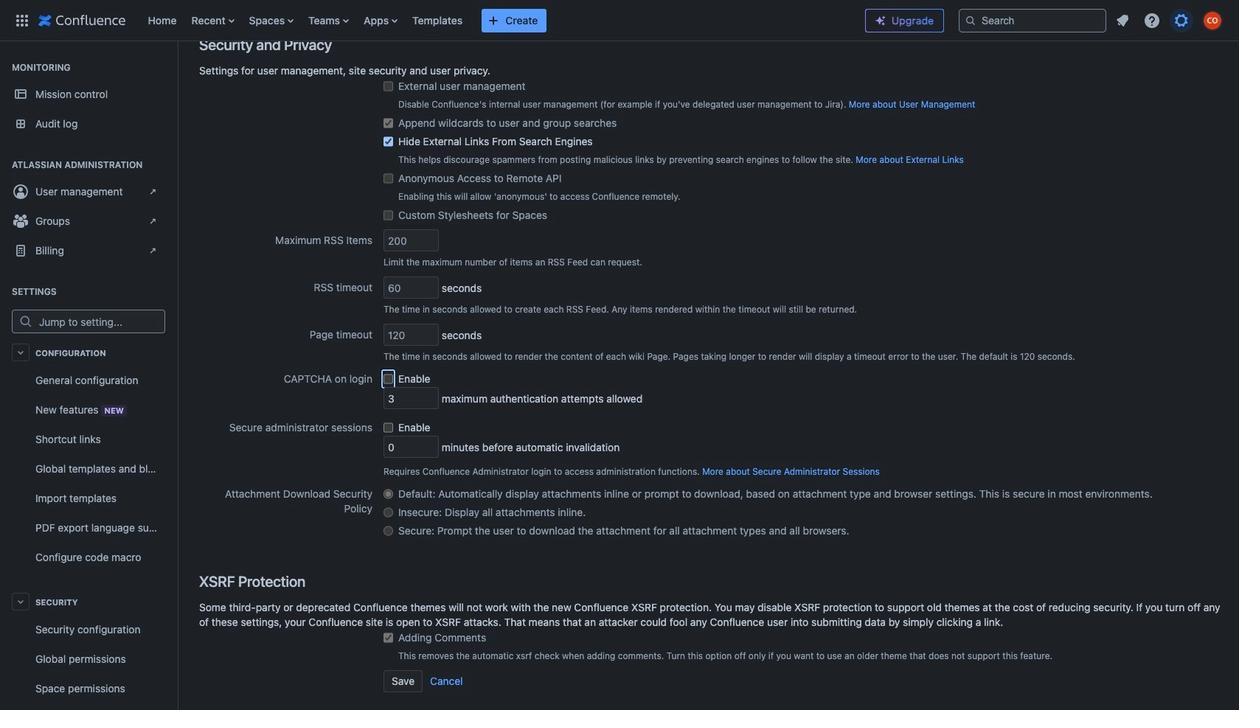 Task type: describe. For each thing, give the bounding box(es) containing it.
notification icon image
[[1114, 11, 1132, 29]]

settings icon image
[[1173, 11, 1191, 29]]

list for appswitcher icon
[[141, 0, 853, 41]]

Settings Search field
[[35, 311, 164, 332]]

list for premium 'icon'
[[1109, 7, 1230, 34]]

help icon image
[[1143, 11, 1161, 29]]

search image
[[965, 14, 977, 26]]



Task type: locate. For each thing, give the bounding box(es) containing it.
None text field
[[384, 229, 439, 252], [384, 324, 439, 346], [384, 387, 439, 409], [384, 436, 439, 458], [384, 229, 439, 252], [384, 324, 439, 346], [384, 387, 439, 409], [384, 436, 439, 458]]

None checkbox
[[384, 79, 393, 94], [384, 171, 393, 186], [384, 208, 393, 223], [384, 420, 393, 435], [384, 79, 393, 94], [384, 171, 393, 186], [384, 208, 393, 223], [384, 420, 393, 435]]

region
[[6, 366, 171, 572], [6, 615, 171, 704]]

1 region from the top
[[6, 366, 171, 572]]

None text field
[[384, 277, 439, 299]]

None radio
[[384, 505, 393, 520], [384, 524, 393, 538], [384, 505, 393, 520], [384, 524, 393, 538]]

0 vertical spatial region
[[6, 366, 171, 572]]

collapse sidebar image
[[161, 49, 193, 78]]

global element
[[9, 0, 853, 41]]

confluence image
[[38, 11, 126, 29], [38, 11, 126, 29]]

list
[[141, 0, 853, 41], [1109, 7, 1230, 34]]

None search field
[[959, 8, 1106, 32]]

banner
[[0, 0, 1239, 44]]

1 vertical spatial region
[[6, 615, 171, 704]]

1 horizontal spatial list
[[1109, 7, 1230, 34]]

None submit
[[384, 671, 423, 693], [429, 671, 464, 693], [384, 671, 423, 693], [429, 671, 464, 693]]

appswitcher icon image
[[13, 11, 31, 29]]

Search field
[[959, 8, 1106, 32]]

premium image
[[875, 15, 887, 27]]

0 horizontal spatial list
[[141, 0, 853, 41]]

None checkbox
[[384, 116, 393, 131], [384, 134, 393, 149], [384, 372, 393, 387], [384, 631, 393, 645], [384, 116, 393, 131], [384, 134, 393, 149], [384, 372, 393, 387], [384, 631, 393, 645]]

None radio
[[384, 487, 393, 502]]

2 region from the top
[[6, 615, 171, 704]]



Task type: vqa. For each thing, say whether or not it's contained in the screenshot.
dialog
no



